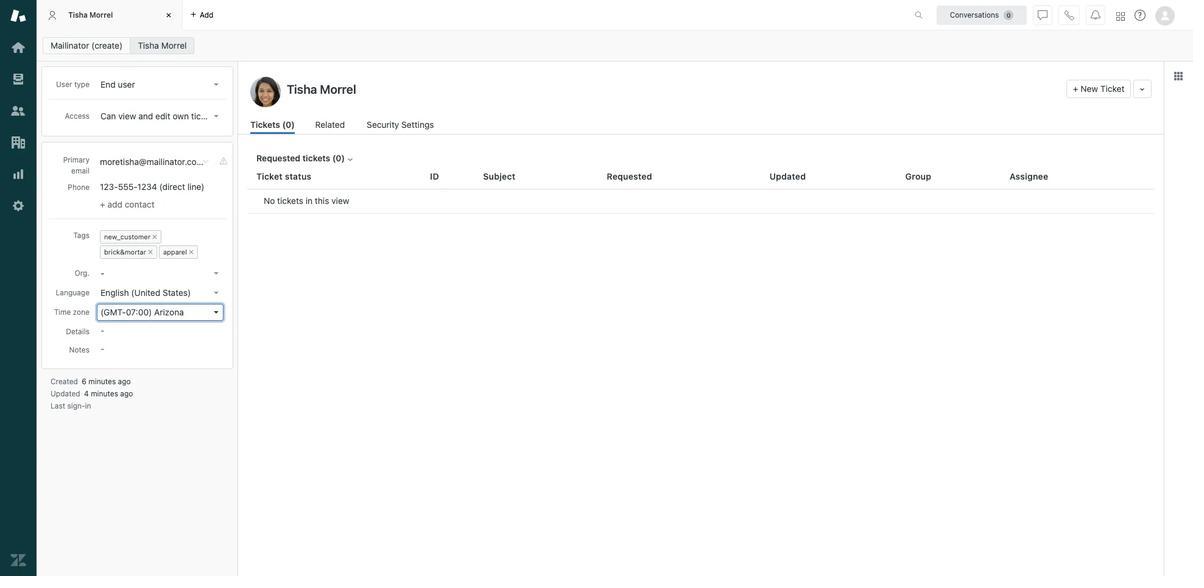 Task type: vqa. For each thing, say whether or not it's contained in the screenshot.
the
no



Task type: describe. For each thing, give the bounding box(es) containing it.
tickets (0)
[[250, 119, 295, 130]]

get started image
[[10, 40, 26, 55]]

no
[[264, 196, 275, 206]]

123-
[[100, 182, 118, 192]]

user
[[118, 79, 135, 90]]

tisha inside the 'tisha morrel' tab
[[68, 10, 88, 19]]

arrow down image for english (united states)
[[214, 292, 219, 294]]

phone
[[68, 183, 90, 192]]

view inside can view and edit own tickets only button
[[118, 111, 136, 121]]

and
[[139, 111, 153, 121]]

- button
[[97, 265, 224, 282]]

new_customer
[[104, 233, 150, 241]]

in inside created 6 minutes ago updated 4 minutes ago last sign-in
[[85, 402, 91, 411]]

mailinator (create) button
[[43, 37, 131, 54]]

123-555-1234 (direct line)
[[100, 182, 204, 192]]

arrow down image for end user
[[214, 83, 219, 86]]

+ add contact
[[100, 199, 155, 210]]

related link
[[315, 118, 346, 134]]

arizona
[[154, 307, 184, 317]]

apparel
[[163, 248, 187, 256]]

apparel link
[[163, 248, 187, 256]]

views image
[[10, 71, 26, 87]]

states)
[[163, 288, 191, 298]]

security
[[367, 119, 399, 130]]

add inside "popup button"
[[200, 10, 214, 19]]

conversations button
[[937, 5, 1027, 25]]

ticket inside button
[[1101, 83, 1125, 94]]

security settings link
[[367, 118, 438, 134]]

morrel inside tab
[[90, 10, 113, 19]]

+ for + new ticket
[[1074, 83, 1079, 94]]

details
[[66, 327, 90, 336]]

primary
[[63, 155, 90, 165]]

updated inside created 6 minutes ago updated 4 minutes ago last sign-in
[[51, 389, 80, 398]]

organizations image
[[10, 135, 26, 151]]

time
[[54, 308, 71, 317]]

requested for requested
[[607, 171, 652, 181]]

created
[[51, 377, 78, 386]]

menu containing new_customer
[[97, 228, 223, 261]]

customers image
[[10, 103, 26, 119]]

(gmt-07:00) arizona
[[101, 307, 184, 317]]

arrow down image for (gmt-07:00) arizona
[[214, 311, 219, 314]]

tags
[[73, 231, 90, 240]]

(create)
[[92, 40, 123, 51]]

can
[[101, 111, 116, 121]]

secondary element
[[37, 34, 1194, 58]]

english (united states)
[[101, 288, 191, 298]]

zendesk support image
[[10, 8, 26, 24]]

tisha inside tisha morrel link
[[138, 40, 159, 51]]

sign-
[[67, 402, 85, 411]]

end user button
[[97, 76, 224, 93]]

last
[[51, 402, 65, 411]]

end user
[[101, 79, 135, 90]]

(gmt-
[[101, 307, 126, 317]]

tisha morrel inside tab
[[68, 10, 113, 19]]

security settings
[[367, 119, 434, 130]]

0 vertical spatial ago
[[118, 377, 131, 386]]

arrow down image for can view and edit own tickets only
[[214, 115, 219, 118]]

email
[[71, 166, 90, 175]]

07:00)
[[126, 307, 152, 317]]

ticket status
[[257, 171, 312, 181]]

-
[[101, 268, 104, 278]]

(united
[[131, 288, 160, 298]]

tisha morrel inside the secondary element
[[138, 40, 187, 51]]

notes
[[69, 345, 90, 355]]

zone
[[73, 308, 90, 317]]

requested for requested tickets (0)
[[257, 153, 301, 163]]

admin image
[[10, 198, 26, 214]]

mailinator (create)
[[51, 40, 123, 51]]

id
[[430, 171, 439, 181]]

related
[[315, 119, 345, 130]]

language
[[56, 288, 90, 297]]

end
[[101, 79, 116, 90]]

moretisha@mailinator.com
[[100, 157, 204, 167]]

conversations
[[950, 10, 999, 19]]

+ for + add contact
[[100, 199, 105, 210]]



Task type: locate. For each thing, give the bounding box(es) containing it.
0 horizontal spatial tisha morrel
[[68, 10, 113, 19]]

morrel down close icon
[[161, 40, 187, 51]]

3 arrow down image from the top
[[214, 311, 219, 314]]

button displays agent's chat status as invisible. image
[[1038, 10, 1048, 20]]

1 horizontal spatial view
[[332, 196, 349, 206]]

user
[[56, 80, 72, 89]]

0 horizontal spatial +
[[100, 199, 105, 210]]

tisha
[[68, 10, 88, 19], [138, 40, 159, 51]]

add down 123-
[[108, 199, 122, 210]]

0 vertical spatial arrow down image
[[214, 272, 219, 275]]

arrow down image inside end user button
[[214, 83, 219, 86]]

0 vertical spatial +
[[1074, 83, 1079, 94]]

reporting image
[[10, 166, 26, 182]]

(0) down related link
[[333, 153, 345, 163]]

minutes right 6
[[89, 377, 116, 386]]

2 arrow down image from the top
[[214, 115, 219, 118]]

no tickets in this view
[[264, 196, 349, 206]]

tickets
[[191, 111, 217, 121], [303, 153, 330, 163], [277, 196, 303, 206]]

tickets (0) link
[[250, 118, 295, 134]]

0 vertical spatial requested
[[257, 153, 301, 163]]

mailinator
[[51, 40, 89, 51]]

tickets for no tickets in this view
[[277, 196, 303, 206]]

tickets right own
[[191, 111, 217, 121]]

zendesk image
[[10, 553, 26, 569]]

grid
[[238, 165, 1164, 576]]

tickets right no
[[277, 196, 303, 206]]

grid containing ticket status
[[238, 165, 1164, 576]]

requested
[[257, 153, 301, 163], [607, 171, 652, 181]]

+ inside + new ticket button
[[1074, 83, 1079, 94]]

None text field
[[283, 80, 1062, 98]]

1 vertical spatial (0)
[[333, 153, 345, 163]]

1 vertical spatial morrel
[[161, 40, 187, 51]]

main element
[[0, 0, 37, 576]]

2 vertical spatial arrow down image
[[214, 311, 219, 314]]

view
[[118, 111, 136, 121], [332, 196, 349, 206]]

1 horizontal spatial tisha
[[138, 40, 159, 51]]

0 vertical spatial add
[[200, 10, 214, 19]]

subject
[[483, 171, 516, 181]]

0 horizontal spatial add
[[108, 199, 122, 210]]

menu
[[97, 228, 223, 261]]

tisha morrel down close icon
[[138, 40, 187, 51]]

primary email
[[63, 155, 90, 175]]

requested tickets (0)
[[257, 153, 345, 163]]

+ left new
[[1074, 83, 1079, 94]]

zendesk products image
[[1117, 12, 1125, 20]]

tickets inside grid
[[277, 196, 303, 206]]

1 horizontal spatial +
[[1074, 83, 1079, 94]]

1 vertical spatial minutes
[[91, 389, 118, 398]]

ticket up no
[[257, 171, 283, 181]]

tickets
[[250, 119, 280, 130]]

view right this
[[332, 196, 349, 206]]

0 vertical spatial view
[[118, 111, 136, 121]]

status
[[285, 171, 312, 181]]

this
[[315, 196, 329, 206]]

arrow down image up english (united states) button
[[214, 272, 219, 275]]

arrow down image inside - button
[[214, 272, 219, 275]]

english (united states) button
[[97, 285, 224, 302]]

tisha morrel tab
[[37, 0, 183, 30]]

time zone
[[54, 308, 90, 317]]

1 vertical spatial tisha morrel
[[138, 40, 187, 51]]

(0) right tickets
[[282, 119, 295, 130]]

1 vertical spatial arrow down image
[[214, 292, 219, 294]]

add
[[200, 10, 214, 19], [108, 199, 122, 210]]

add right close icon
[[200, 10, 214, 19]]

6
[[82, 377, 87, 386]]

0 vertical spatial tisha
[[68, 10, 88, 19]]

arrow down image for -
[[214, 272, 219, 275]]

0 horizontal spatial in
[[85, 402, 91, 411]]

new
[[1081, 83, 1099, 94]]

0 vertical spatial ticket
[[1101, 83, 1125, 94]]

notifications image
[[1091, 10, 1101, 20]]

1 vertical spatial add
[[108, 199, 122, 210]]

0 vertical spatial minutes
[[89, 377, 116, 386]]

(gmt-07:00) arizona button
[[97, 304, 224, 321]]

requested inside grid
[[607, 171, 652, 181]]

ago right 6
[[118, 377, 131, 386]]

new_customer link
[[104, 233, 150, 241]]

arrow down image inside english (united states) button
[[214, 292, 219, 294]]

edit
[[155, 111, 170, 121]]

arrow down image up can view and edit own tickets only
[[214, 83, 219, 86]]

minutes right "4"
[[91, 389, 118, 398]]

0 horizontal spatial tisha
[[68, 10, 88, 19]]

1 arrow down image from the top
[[214, 83, 219, 86]]

None field
[[97, 261, 105, 275]]

+ new ticket button
[[1067, 80, 1132, 98]]

arrow down image right arizona
[[214, 311, 219, 314]]

0 vertical spatial tisha morrel
[[68, 10, 113, 19]]

0 horizontal spatial view
[[118, 111, 136, 121]]

(0)
[[282, 119, 295, 130], [333, 153, 345, 163]]

1234
[[138, 182, 157, 192]]

brick&mortar link
[[104, 248, 146, 256]]

+
[[1074, 83, 1079, 94], [100, 199, 105, 210]]

can view and edit own tickets only button
[[97, 108, 236, 125]]

tickets for requested tickets (0)
[[303, 153, 330, 163]]

0 vertical spatial (0)
[[282, 119, 295, 130]]

ago
[[118, 377, 131, 386], [120, 389, 133, 398]]

tabs tab list
[[37, 0, 902, 30]]

morrel up (create) in the left of the page
[[90, 10, 113, 19]]

own
[[173, 111, 189, 121]]

in left this
[[306, 196, 313, 206]]

1 vertical spatial view
[[332, 196, 349, 206]]

add button
[[183, 0, 221, 30]]

1 vertical spatial ago
[[120, 389, 133, 398]]

0 vertical spatial arrow down image
[[214, 83, 219, 86]]

1 vertical spatial updated
[[51, 389, 80, 398]]

english
[[101, 288, 129, 298]]

0 horizontal spatial (0)
[[282, 119, 295, 130]]

1 horizontal spatial (0)
[[333, 153, 345, 163]]

1 horizontal spatial morrel
[[161, 40, 187, 51]]

4
[[84, 389, 89, 398]]

ticket right new
[[1101, 83, 1125, 94]]

tickets inside button
[[191, 111, 217, 121]]

morrel inside the secondary element
[[161, 40, 187, 51]]

created 6 minutes ago updated 4 minutes ago last sign-in
[[51, 377, 133, 411]]

1 horizontal spatial requested
[[607, 171, 652, 181]]

0 horizontal spatial morrel
[[90, 10, 113, 19]]

tisha morrel up mailinator (create)
[[68, 10, 113, 19]]

access
[[65, 112, 90, 121]]

(direct
[[159, 182, 185, 192]]

1 horizontal spatial add
[[200, 10, 214, 19]]

0 vertical spatial morrel
[[90, 10, 113, 19]]

contact
[[125, 199, 155, 210]]

+ down 123-
[[100, 199, 105, 210]]

tisha up end user button
[[138, 40, 159, 51]]

get help image
[[1135, 10, 1146, 21]]

tickets up status
[[303, 153, 330, 163]]

org.
[[75, 269, 90, 278]]

group
[[906, 171, 932, 181]]

+ new ticket
[[1074, 83, 1125, 94]]

0 vertical spatial updated
[[770, 171, 806, 181]]

1 vertical spatial requested
[[607, 171, 652, 181]]

morrel
[[90, 10, 113, 19], [161, 40, 187, 51]]

minutes
[[89, 377, 116, 386], [91, 389, 118, 398]]

tisha up the mailinator
[[68, 10, 88, 19]]

1 vertical spatial in
[[85, 402, 91, 411]]

arrow down image right states)
[[214, 292, 219, 294]]

only
[[220, 111, 236, 121]]

0 horizontal spatial ticket
[[257, 171, 283, 181]]

user type
[[56, 80, 90, 89]]

can view and edit own tickets only
[[101, 111, 236, 121]]

ticket
[[1101, 83, 1125, 94], [257, 171, 283, 181]]

in
[[306, 196, 313, 206], [85, 402, 91, 411]]

arrow down image inside can view and edit own tickets only button
[[214, 115, 219, 118]]

555-
[[118, 182, 138, 192]]

brick&mortar
[[104, 248, 146, 256]]

ticket inside grid
[[257, 171, 283, 181]]

tisha morrel link
[[130, 37, 195, 54]]

1 vertical spatial ticket
[[257, 171, 283, 181]]

view inside grid
[[332, 196, 349, 206]]

updated
[[770, 171, 806, 181], [51, 389, 80, 398]]

in inside grid
[[306, 196, 313, 206]]

assignee
[[1010, 171, 1049, 181]]

0 horizontal spatial updated
[[51, 389, 80, 398]]

1 arrow down image from the top
[[214, 272, 219, 275]]

2 arrow down image from the top
[[214, 292, 219, 294]]

1 horizontal spatial updated
[[770, 171, 806, 181]]

1 vertical spatial tickets
[[303, 153, 330, 163]]

1 horizontal spatial tisha morrel
[[138, 40, 187, 51]]

arrow down image
[[214, 272, 219, 275], [214, 292, 219, 294]]

view left and
[[118, 111, 136, 121]]

ago right "4"
[[120, 389, 133, 398]]

apps image
[[1174, 71, 1184, 81]]

line)
[[188, 182, 204, 192]]

arrow down image
[[214, 83, 219, 86], [214, 115, 219, 118], [214, 311, 219, 314]]

1 vertical spatial +
[[100, 199, 105, 210]]

1 horizontal spatial in
[[306, 196, 313, 206]]

1 vertical spatial arrow down image
[[214, 115, 219, 118]]

1 vertical spatial tisha
[[138, 40, 159, 51]]

2 vertical spatial tickets
[[277, 196, 303, 206]]

arrow down image inside (gmt-07:00) arizona button
[[214, 311, 219, 314]]

close image
[[163, 9, 175, 21]]

type
[[74, 80, 90, 89]]

0 horizontal spatial requested
[[257, 153, 301, 163]]

settings
[[402, 119, 434, 130]]

arrow down image left only
[[214, 115, 219, 118]]

0 vertical spatial tickets
[[191, 111, 217, 121]]

tisha morrel
[[68, 10, 113, 19], [138, 40, 187, 51]]

0 vertical spatial in
[[306, 196, 313, 206]]

1 horizontal spatial ticket
[[1101, 83, 1125, 94]]

in down "4"
[[85, 402, 91, 411]]



